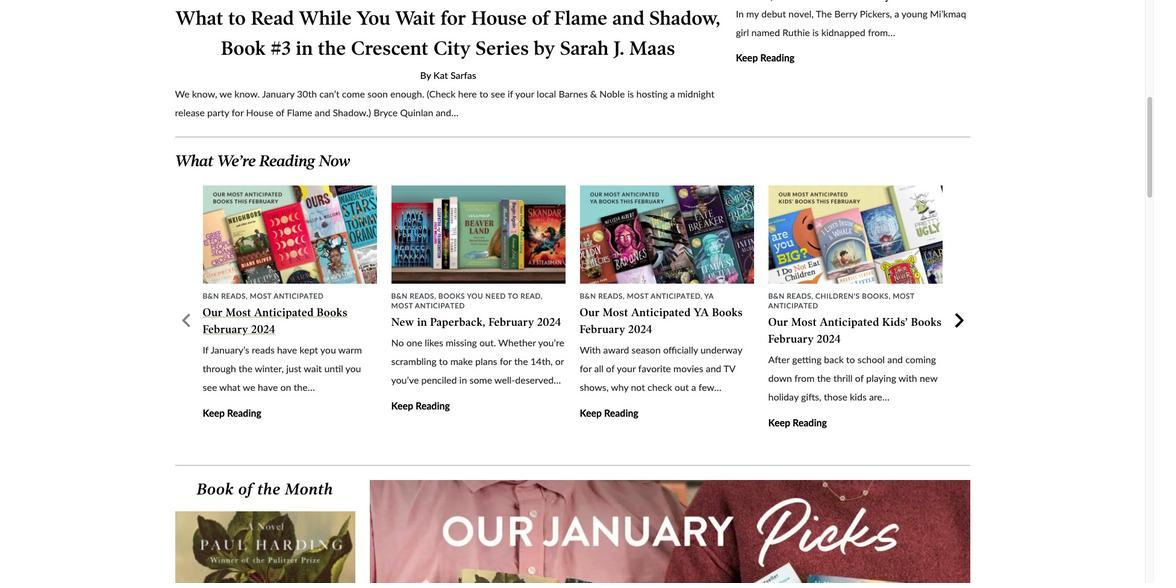 Task type: locate. For each thing, give the bounding box(es) containing it.
1 vertical spatial ya
[[694, 306, 709, 319]]

1 horizontal spatial we
[[243, 381, 255, 393]]

kidnapped
[[822, 27, 866, 38]]

1 , from the left
[[246, 292, 248, 301]]

reading for new in paperback, february 2024
[[416, 400, 450, 411]]

and inside we know, we know. january 30th can't come soon enough. (check here to see if your local barnes & noble is hosting a midnight release party for house of flame and shadow.) bryce quinlan and…
[[315, 107, 330, 118]]

in
[[736, 8, 744, 20]]

and up "j."
[[613, 6, 645, 29]]

keep reading link down what
[[203, 407, 261, 418]]

2 horizontal spatial in
[[459, 374, 467, 385]]

4 reads from the left
[[787, 292, 812, 301]]

1 reads from the left
[[221, 292, 246, 301]]

by kat sarfas
[[420, 70, 476, 81]]

2 b&n reads link from the left
[[391, 292, 434, 301]]

books right the kids'
[[911, 316, 942, 329]]

in left some at the bottom left
[[459, 374, 467, 385]]

keep reading down the gifts,
[[768, 417, 827, 428]]

keep reading link for anticipated
[[203, 407, 261, 418]]

penciled
[[421, 374, 457, 385]]

b&n reads , most anticipated our most anticipated books february 2024
[[203, 292, 348, 336]]

the inside if january's reads have kept you warm through the winter, just wait until you see what we have on the…
[[239, 363, 253, 374]]

we up party
[[219, 88, 232, 100]]

shadow.)
[[333, 107, 371, 118]]

we know, we know. january 30th can't come soon enough. (check here to see if your local barnes & noble is hosting a midnight release party for house of flame and shadow.) bryce quinlan and…
[[175, 88, 715, 118]]

keep down holiday
[[768, 417, 790, 428]]

the inside after getting back to school and coming down from the thrill of playing with new holiday gifts, those kids are…
[[817, 372, 831, 384]]

1 horizontal spatial a
[[692, 381, 696, 393]]

, inside b&n reads , most anticipated our most anticipated books february 2024
[[246, 292, 248, 301]]

out
[[675, 381, 689, 393]]

1 horizontal spatial flame
[[554, 6, 608, 29]]

until
[[324, 363, 343, 374]]

1 horizontal spatial you
[[346, 363, 361, 374]]

sarah
[[560, 36, 609, 59]]

new
[[391, 316, 414, 329]]

february
[[489, 316, 534, 329], [203, 323, 248, 336], [580, 323, 626, 336], [768, 333, 814, 346]]

to inside after getting back to school and coming down from the thrill of playing with new holiday gifts, those kids are…
[[846, 354, 855, 365]]

shows,
[[580, 381, 609, 393]]

0 vertical spatial see
[[491, 88, 505, 100]]

#3
[[271, 36, 291, 59]]

0 horizontal spatial your
[[515, 88, 534, 100]]

we inside if january's reads have kept you warm through the winter, just wait until you see what we have on the…
[[243, 381, 255, 393]]

, left 'children's' at the right of the page
[[812, 292, 814, 301]]

to inside what to read while you wait for house of flame and shadow, book #3 in the crescent city series by sarah j. maas
[[229, 6, 246, 29]]

0 vertical spatial read
[[251, 6, 294, 29]]

reading for our most anticipated books february 2024
[[227, 407, 261, 418]]

your
[[515, 88, 534, 100], [617, 363, 636, 374]]

reads up award
[[598, 292, 623, 301]]

reading down penciled
[[416, 400, 450, 411]]

1 vertical spatial house
[[246, 107, 273, 118]]

for inside no one likes missing out. whether you're scrambling to make plans for the 14th, or you've penciled in some well-deserved…
[[500, 355, 512, 367]]

b&n reads link up january's
[[203, 292, 246, 301]]

books up the kids'
[[862, 292, 889, 301]]

1 vertical spatial what
[[175, 152, 213, 170]]

0 vertical spatial what
[[176, 6, 224, 29]]

read our most anticipated books february 2024 image
[[203, 186, 377, 284]]

know,
[[192, 88, 217, 100]]

february up after
[[768, 333, 814, 346]]

1 vertical spatial we
[[243, 381, 255, 393]]

you left the need
[[467, 292, 483, 301]]

3 reads from the left
[[598, 292, 623, 301]]

house up series
[[471, 6, 527, 29]]

books inside 'b&n reads , books you need to read , most anticipated new in paperback, february 2024'
[[439, 292, 465, 301]]

for up city
[[441, 6, 466, 29]]

0 vertical spatial we
[[219, 88, 232, 100]]

bryce
[[374, 107, 398, 118]]

keep reading for anticipated
[[203, 407, 261, 418]]

with
[[580, 344, 601, 356]]

flame
[[554, 6, 608, 29], [287, 107, 312, 118]]

b&n for our most anticipated ya books february 2024
[[580, 292, 596, 301]]

read inside what to read while you wait for house of flame and shadow, book #3 in the crescent city series by sarah j. maas
[[251, 6, 294, 29]]

1 horizontal spatial you
[[467, 292, 483, 301]]

to inside no one likes missing out. whether you're scrambling to make plans for the 14th, or you've penciled in some well-deserved…
[[439, 355, 448, 367]]

keep reading link for read
[[391, 400, 450, 411]]

our up with
[[580, 306, 600, 319]]

1 horizontal spatial in
[[417, 316, 427, 329]]

b&n for our most anticipated books february 2024
[[203, 292, 219, 301]]

0 vertical spatial ya
[[704, 292, 714, 301]]

paperback,
[[430, 316, 486, 329]]

1 vertical spatial your
[[617, 363, 636, 374]]

keep down you've
[[391, 400, 413, 411]]

4 b&n reads link from the left
[[768, 292, 812, 301]]

most anticipated link
[[250, 292, 324, 301], [627, 292, 701, 301], [768, 292, 915, 310], [391, 301, 465, 310]]

your inside with award season officially underway for all of your favorite movies and tv shows, why not check out a few…
[[617, 363, 636, 374]]

0 horizontal spatial you
[[357, 6, 391, 29]]

what inside what to read while you wait for house of flame and shadow, book #3 in the crescent city series by sarah j. maas
[[176, 6, 224, 29]]

1 horizontal spatial read
[[521, 292, 541, 301]]

, up our most anticipated ya books february 2024 link
[[623, 292, 625, 301]]

2 vertical spatial in
[[459, 374, 467, 385]]

b&n reads link
[[203, 292, 246, 301], [391, 292, 434, 301], [580, 292, 623, 301], [768, 292, 812, 301]]

we
[[219, 88, 232, 100], [243, 381, 255, 393]]

anticipated inside most anticipated
[[768, 301, 819, 310]]

2024
[[537, 316, 561, 329], [251, 323, 275, 336], [629, 323, 653, 336], [817, 333, 841, 346]]

books inside b&n reads , most anticipated our most anticipated books february 2024
[[317, 306, 348, 319]]

reads for most
[[410, 292, 434, 301]]

anticipated up our most anticipated ya books february 2024 link
[[651, 292, 701, 301]]

1 vertical spatial a
[[670, 88, 675, 100]]

0 horizontal spatial a
[[670, 88, 675, 100]]

0 vertical spatial your
[[515, 88, 534, 100]]

1 vertical spatial flame
[[287, 107, 312, 118]]

0 vertical spatial is
[[813, 27, 819, 38]]

, up our most anticipated books february 2024 link
[[246, 292, 248, 301]]

for up well-
[[500, 355, 512, 367]]

most down the b&n reads , children's books , at the bottom right of page
[[792, 316, 817, 329]]

read our most anticipated ya books february 2024 image
[[580, 186, 754, 284]]

, right to
[[541, 292, 543, 301]]

2024 inside 'b&n reads , books you need to read , most anticipated new in paperback, february 2024'
[[537, 316, 561, 329]]

thrill
[[834, 372, 853, 384]]

reads inside 'b&n reads , books you need to read , most anticipated new in paperback, february 2024'
[[410, 292, 434, 301]]

reads inside b&n reads , most anticipated , ya our most anticipated ya books february 2024
[[598, 292, 623, 301]]

scrambling
[[391, 355, 437, 367]]

0 horizontal spatial we
[[219, 88, 232, 100]]

gifts,
[[801, 391, 822, 402]]

for inside what to read while you wait for house of flame and shadow, book #3 in the crescent city series by sarah j. maas
[[441, 6, 466, 29]]

you right kept
[[320, 344, 336, 356]]

february up whether
[[489, 316, 534, 329]]

have up just
[[277, 344, 297, 356]]

playing
[[866, 372, 896, 384]]

have left the on
[[258, 381, 278, 393]]

the…
[[294, 381, 315, 393]]

see inside if january's reads have kept you warm through the winter, just wait until you see what we have on the…
[[203, 381, 217, 393]]

keep down shows, at the right
[[580, 407, 602, 418]]

b&n
[[203, 292, 219, 301], [391, 292, 408, 301], [580, 292, 596, 301], [768, 292, 785, 301]]

our
[[203, 306, 223, 319], [580, 306, 600, 319], [768, 316, 789, 329]]

see
[[491, 88, 505, 100], [203, 381, 217, 393]]

we right what
[[243, 381, 255, 393]]

of inside what to read while you wait for house of flame and shadow, book #3 in the crescent city series by sarah j. maas
[[532, 6, 550, 29]]

anticipated up paperback,
[[415, 301, 465, 310]]

you
[[357, 6, 391, 29], [467, 292, 483, 301]]

tv
[[724, 363, 736, 374]]

b&n inside 'b&n reads , books you need to read , most anticipated new in paperback, february 2024'
[[391, 292, 408, 301]]

3 b&n from the left
[[580, 292, 596, 301]]

books you need to read link
[[439, 292, 541, 301]]

0 horizontal spatial read
[[251, 6, 294, 29]]

b&n inside b&n reads , most anticipated our most anticipated books february 2024
[[203, 292, 219, 301]]

0 horizontal spatial see
[[203, 381, 217, 393]]

of
[[532, 6, 550, 29], [276, 107, 284, 118], [606, 363, 615, 374], [855, 372, 864, 384], [238, 480, 253, 499]]

2 horizontal spatial our
[[768, 316, 789, 329]]

2024 up season
[[629, 323, 653, 336]]

0 vertical spatial you
[[357, 6, 391, 29]]

reads up our most anticipated books february 2024 link
[[221, 292, 246, 301]]

know.
[[235, 88, 260, 100]]

0 vertical spatial a
[[895, 8, 899, 20]]

most inside 'b&n reads , books you need to read , most anticipated new in paperback, february 2024'
[[391, 301, 413, 310]]

2 reads from the left
[[410, 292, 434, 301]]

in right #3
[[296, 36, 313, 59]]

our up if
[[203, 306, 223, 319]]

2 horizontal spatial a
[[895, 8, 899, 20]]

0 horizontal spatial you
[[320, 344, 336, 356]]

can't
[[319, 88, 340, 100]]

is
[[813, 27, 819, 38], [628, 88, 634, 100]]

b&n inside b&n reads , most anticipated , ya our most anticipated ya books february 2024
[[580, 292, 596, 301]]

our up after
[[768, 316, 789, 329]]

0 vertical spatial have
[[277, 344, 297, 356]]

is right ruthie
[[813, 27, 819, 38]]

1 b&n reads link from the left
[[203, 292, 246, 301]]

see left what
[[203, 381, 217, 393]]

keep reading link down why
[[580, 407, 639, 418]]

flame up sarah
[[554, 6, 608, 29]]

february inside b&n reads , most anticipated our most anticipated books february 2024
[[203, 323, 248, 336]]

0 horizontal spatial our
[[203, 306, 223, 319]]

now
[[319, 152, 351, 170]]

in inside no one likes missing out. whether you're scrambling to make plans for the 14th, or you've penciled in some well-deserved…
[[459, 374, 467, 385]]

coming
[[906, 354, 936, 365]]

flame down 30th
[[287, 107, 312, 118]]

you down the warm
[[346, 363, 361, 374]]

most up award
[[603, 306, 629, 319]]

our inside b&n reads , most anticipated our most anticipated books february 2024
[[203, 306, 223, 319]]

see left 'if' on the top of the page
[[491, 88, 505, 100]]

b&n reads link left 'children's' at the right of the page
[[768, 292, 812, 301]]

1 horizontal spatial your
[[617, 363, 636, 374]]

anticipated down the b&n reads , children's books , at the bottom right of page
[[768, 301, 819, 310]]

the down whether
[[514, 355, 528, 367]]

holiday
[[768, 391, 799, 402]]

if january's reads have kept you warm through the winter, just wait until you see what we have on the…
[[203, 344, 362, 393]]

young
[[902, 8, 928, 20]]

pickers,
[[860, 8, 892, 20]]

read our most anticipated kids' books february 2024 image
[[768, 186, 943, 284]]

b&n reads link for february
[[203, 292, 246, 301]]

reads
[[221, 292, 246, 301], [410, 292, 434, 301], [598, 292, 623, 301], [787, 292, 812, 301]]

midnight
[[678, 88, 715, 100]]

for left the all
[[580, 363, 592, 374]]

in
[[296, 36, 313, 59], [417, 316, 427, 329], [459, 374, 467, 385]]

0 horizontal spatial in
[[296, 36, 313, 59]]

keep reading down what
[[203, 407, 261, 418]]

reading down the gifts,
[[793, 417, 827, 428]]

1 horizontal spatial see
[[491, 88, 505, 100]]

most up new
[[391, 301, 413, 310]]

2024 inside b&n reads , most anticipated our most anticipated books february 2024
[[251, 323, 275, 336]]

0 vertical spatial you
[[320, 344, 336, 356]]

2024 up "you're"
[[537, 316, 561, 329]]

b&n reads , books you need to read , most anticipated new in paperback, february 2024
[[391, 292, 561, 329]]

, up paperback,
[[434, 292, 436, 301]]

a right out
[[692, 381, 696, 393]]

1 vertical spatial in
[[417, 316, 427, 329]]

in my debut novel, the berry pickers, a young mi'kmaq girl named ruthie is kidnapped from…
[[736, 8, 967, 38]]

0 horizontal spatial house
[[246, 107, 273, 118]]

kat sarfas link
[[434, 70, 476, 81]]

whether
[[498, 337, 536, 348]]

5 , from the left
[[701, 292, 703, 301]]

keep reading
[[736, 52, 795, 63], [391, 400, 450, 411], [203, 407, 261, 418], [580, 407, 639, 418], [768, 417, 827, 428]]

flame inside we know, we know. january 30th can't come soon enough. (check here to see if your local barnes & noble is hosting a midnight release party for house of flame and shadow.) bryce quinlan and…
[[287, 107, 312, 118]]

anticipated up our most anticipated books february 2024 link
[[274, 292, 324, 301]]

february inside our most anticipated kids' books february 2024
[[768, 333, 814, 346]]

with award season officially underway for all of your favorite movies and tv shows, why not check out a few…
[[580, 344, 742, 393]]

1 vertical spatial you
[[346, 363, 361, 374]]

0 vertical spatial in
[[296, 36, 313, 59]]

1 vertical spatial read
[[521, 292, 541, 301]]

1 horizontal spatial house
[[471, 6, 527, 29]]

read inside 'b&n reads , books you need to read , most anticipated new in paperback, february 2024'
[[521, 292, 541, 301]]

most
[[250, 292, 272, 301], [627, 292, 649, 301], [893, 292, 915, 301], [391, 301, 413, 310], [226, 306, 251, 319], [603, 306, 629, 319], [792, 316, 817, 329]]

0 vertical spatial house
[[471, 6, 527, 29]]

missing
[[446, 337, 477, 348]]

1 vertical spatial see
[[203, 381, 217, 393]]

a inside with award season officially underway for all of your favorite movies and tv shows, why not check out a few…
[[692, 381, 696, 393]]

0 horizontal spatial is
[[628, 88, 634, 100]]

season
[[632, 344, 661, 356]]

2 b&n from the left
[[391, 292, 408, 301]]

keep reading for our
[[580, 407, 639, 418]]

books
[[439, 292, 465, 301], [862, 292, 889, 301], [317, 306, 348, 319], [712, 306, 743, 319], [911, 316, 942, 329]]

0 horizontal spatial flame
[[287, 107, 312, 118]]

getting
[[792, 354, 822, 365]]

keep reading down why
[[580, 407, 639, 418]]

reads up new
[[410, 292, 434, 301]]

reads left 'children's' at the right of the page
[[787, 292, 812, 301]]

read up #3
[[251, 6, 294, 29]]

book
[[221, 36, 266, 59], [197, 480, 234, 499]]

you inside what to read while you wait for house of flame and shadow, book #3 in the crescent city series by sarah j. maas
[[357, 6, 391, 29]]

are…
[[869, 391, 890, 402]]

month
[[285, 480, 333, 499]]

and
[[613, 6, 645, 29], [315, 107, 330, 118], [888, 354, 903, 365], [706, 363, 721, 374]]

reading for our most anticipated kids' books february 2024
[[793, 417, 827, 428]]

well-
[[495, 374, 515, 385]]

february up with
[[580, 323, 626, 336]]

anticipated down most anticipated
[[820, 316, 880, 329]]

read right to
[[521, 292, 541, 301]]

books up paperback,
[[439, 292, 465, 301]]

you've
[[391, 374, 419, 385]]

we inside we know, we know. january 30th can't come soon enough. (check here to see if your local barnes & noble is hosting a midnight release party for house of flame and shadow.) bryce quinlan and…
[[219, 88, 232, 100]]

2024 up 'back'
[[817, 333, 841, 346]]

keep reading link down you've
[[391, 400, 450, 411]]

books inside b&n reads , most anticipated , ya our most anticipated ya books february 2024
[[712, 306, 743, 319]]

2 , from the left
[[434, 292, 436, 301]]

0 vertical spatial book
[[221, 36, 266, 59]]

a inside in my debut novel, the berry pickers, a young mi'kmaq girl named ruthie is kidnapped from…
[[895, 8, 899, 20]]

ya up our most anticipated ya books february 2024 link
[[704, 292, 714, 301]]

you up crescent
[[357, 6, 391, 29]]

a left young
[[895, 8, 899, 20]]

quinlan
[[400, 107, 433, 118]]

is inside we know, we know. january 30th can't come soon enough. (check here to see if your local barnes & noble is hosting a midnight release party for house of flame and shadow.) bryce quinlan and…
[[628, 88, 634, 100]]

the left winter,
[[239, 363, 253, 374]]

not
[[631, 381, 645, 393]]

anticipated up season
[[632, 306, 691, 319]]

you inside 'b&n reads , books you need to read , most anticipated new in paperback, february 2024'
[[467, 292, 483, 301]]

1 vertical spatial you
[[467, 292, 483, 301]]

books up the warm
[[317, 306, 348, 319]]

children's
[[816, 292, 860, 301]]

reading down why
[[604, 407, 639, 418]]

is right noble
[[628, 88, 634, 100]]

few…
[[699, 381, 722, 393]]

2024 up reads
[[251, 323, 275, 336]]

city
[[434, 36, 471, 59]]

a right 'hosting' in the top of the page
[[670, 88, 675, 100]]

keep for read
[[391, 400, 413, 411]]

winter,
[[255, 363, 284, 374]]

b&n reads link up new
[[391, 292, 434, 301]]

from…
[[868, 27, 895, 38]]

ya down ya link on the right bottom of the page
[[694, 306, 709, 319]]

,
[[246, 292, 248, 301], [434, 292, 436, 301], [541, 292, 543, 301], [623, 292, 625, 301], [701, 292, 703, 301], [812, 292, 814, 301], [889, 292, 891, 301]]

we're
[[217, 152, 256, 170]]

3 b&n reads link from the left
[[580, 292, 623, 301]]

b&n for new in paperback, february 2024
[[391, 292, 408, 301]]

and up with
[[888, 354, 903, 365]]

reading left 'now'
[[259, 152, 315, 170]]

maas
[[630, 36, 675, 59]]

house inside what to read while you wait for house of flame and shadow, book #3 in the crescent city series by sarah j. maas
[[471, 6, 527, 29]]

and down can't
[[315, 107, 330, 118]]

of inside after getting back to school and coming down from the thrill of playing with new holiday gifts, those kids are…
[[855, 372, 864, 384]]

1 horizontal spatial our
[[580, 306, 600, 319]]

and left the "tv"
[[706, 363, 721, 374]]

to
[[508, 292, 518, 301]]

after
[[768, 354, 790, 365]]

30th
[[297, 88, 317, 100]]

most up the kids'
[[893, 292, 915, 301]]

1 b&n from the left
[[203, 292, 219, 301]]

what to read while you wait for house of flame and shadow, book #3 in the crescent city series by sarah j. maas link
[[176, 6, 721, 59]]

reads inside b&n reads , most anticipated our most anticipated books february 2024
[[221, 292, 246, 301]]

2024 inside our most anticipated kids' books february 2024
[[817, 333, 841, 346]]

reads
[[252, 344, 275, 356]]

anticipated inside our most anticipated kids' books february 2024
[[820, 316, 880, 329]]

february up january's
[[203, 323, 248, 336]]

1 horizontal spatial is
[[813, 27, 819, 38]]

read new in paperback, february 2024 image
[[391, 186, 565, 284]]

most up january's
[[226, 306, 251, 319]]

reading down what
[[227, 407, 261, 418]]

0 vertical spatial flame
[[554, 6, 608, 29]]

for inside we know, we know. january 30th can't come soon enough. (check here to see if your local barnes & noble is hosting a midnight release party for house of flame and shadow.) bryce quinlan and…
[[232, 107, 244, 118]]

2 vertical spatial a
[[692, 381, 696, 393]]

keep reading for read
[[391, 400, 450, 411]]

local
[[537, 88, 556, 100]]

in right new
[[417, 316, 427, 329]]

, up the kids'
[[889, 292, 891, 301]]

1 vertical spatial is
[[628, 88, 634, 100]]

your right 'if' on the top of the page
[[515, 88, 534, 100]]

house down know.
[[246, 107, 273, 118]]

you for while
[[357, 6, 391, 29]]



Task type: vqa. For each thing, say whether or not it's contained in the screenshot.
the left Games
no



Task type: describe. For each thing, give the bounding box(es) containing it.
you're
[[538, 337, 564, 348]]

come
[[342, 88, 365, 100]]

wait
[[396, 6, 436, 29]]

anticipated inside 'b&n reads , books you need to read , most anticipated new in paperback, february 2024'
[[415, 301, 465, 310]]

1 vertical spatial have
[[258, 381, 278, 393]]

of inside we know, we know. january 30th can't come soon enough. (check here to see if your local barnes & noble is hosting a midnight release party for house of flame and shadow.) bryce quinlan and…
[[276, 107, 284, 118]]

1 vertical spatial book
[[197, 480, 234, 499]]

and inside after getting back to school and coming down from the thrill of playing with new holiday gifts, those kids are…
[[888, 354, 903, 365]]

the
[[816, 8, 832, 20]]

here
[[458, 88, 477, 100]]

14th,
[[531, 355, 553, 367]]

flame inside what to read while you wait for house of flame and shadow, book #3 in the crescent city series by sarah j. maas
[[554, 6, 608, 29]]

for inside with award season officially underway for all of your favorite movies and tv shows, why not check out a few…
[[580, 363, 592, 374]]

this other eden (b&n exclusive edition) image
[[175, 511, 355, 583]]

enough.
[[390, 88, 424, 100]]

children's books link
[[816, 292, 889, 301]]

my
[[747, 8, 759, 20]]

the left 'month'
[[258, 480, 281, 499]]

deserved…
[[515, 374, 561, 385]]

officially
[[663, 344, 698, 356]]

7 , from the left
[[889, 292, 891, 301]]

warm
[[338, 344, 362, 356]]

kat
[[434, 70, 448, 81]]

barnes
[[559, 88, 588, 100]]

berry
[[835, 8, 858, 20]]

our most anticipated ya books february 2024 link
[[580, 306, 743, 336]]

what to read while you wait for house of flame and shadow, book #3 in the crescent city series by sarah j. maas
[[176, 6, 721, 59]]

while
[[299, 6, 352, 29]]

keep for our
[[580, 407, 602, 418]]

new
[[920, 372, 938, 384]]

most anticipated link up the our most anticipated kids' books february 2024 link on the bottom right
[[768, 292, 915, 310]]

most anticipated link up our most anticipated books february 2024 link
[[250, 292, 324, 301]]

book inside what to read while you wait for house of flame and shadow, book #3 in the crescent city series by sarah j. maas
[[221, 36, 266, 59]]

reads for february
[[221, 292, 246, 301]]

plans
[[475, 355, 497, 367]]

hosting
[[637, 88, 668, 100]]

january's
[[211, 344, 249, 356]]

why
[[611, 381, 629, 393]]

and…
[[436, 107, 459, 118]]

reading for our most anticipated ya books february 2024
[[604, 407, 639, 418]]

our inside our most anticipated kids' books february 2024
[[768, 316, 789, 329]]

keep reading link down the gifts,
[[768, 417, 827, 428]]

likes
[[425, 337, 443, 348]]

noble
[[600, 88, 625, 100]]

in inside what to read while you wait for house of flame and shadow, book #3 in the crescent city series by sarah j. maas
[[296, 36, 313, 59]]

series
[[476, 36, 529, 59]]

is inside in my debut novel, the berry pickers, a young mi'kmaq girl named ruthie is kidnapped from…
[[813, 27, 819, 38]]

book of the month
[[197, 480, 333, 499]]

most anticipated
[[768, 292, 915, 310]]

all
[[594, 363, 604, 374]]

reads for anticipated
[[598, 292, 623, 301]]

and inside with award season officially underway for all of your favorite movies and tv shows, why not check out a few…
[[706, 363, 721, 374]]

keep for anticipated
[[203, 407, 225, 418]]

kept
[[300, 344, 318, 356]]

most up our most anticipated ya books february 2024 link
[[627, 292, 649, 301]]

release
[[175, 107, 205, 118]]

4 b&n from the left
[[768, 292, 785, 301]]

shadow,
[[650, 6, 721, 29]]

if
[[203, 344, 208, 356]]

6 , from the left
[[812, 292, 814, 301]]

with
[[899, 372, 917, 384]]

house inside we know, we know. january 30th can't come soon enough. (check here to see if your local barnes & noble is hosting a midnight release party for house of flame and shadow.) bryce quinlan and…
[[246, 107, 273, 118]]

february inside 'b&n reads , books you need to read , most anticipated new in paperback, february 2024'
[[489, 316, 534, 329]]

b&n reads link for most
[[391, 292, 434, 301]]

the inside what to read while you wait for house of flame and shadow, book #3 in the crescent city series by sarah j. maas
[[318, 36, 346, 59]]

b&n reads , most anticipated , ya our most anticipated ya books february 2024
[[580, 292, 743, 336]]

keep reading link for our
[[580, 407, 639, 418]]

need
[[485, 292, 506, 301]]

those
[[824, 391, 848, 402]]

if
[[508, 88, 513, 100]]

&
[[590, 88, 597, 100]]

to inside we know, we know. january 30th can't come soon enough. (check here to see if your local barnes & noble is hosting a midnight release party for house of flame and shadow.) bryce quinlan and…
[[480, 88, 488, 100]]

and inside what to read while you wait for house of flame and shadow, book #3 in the crescent city series by sarah j. maas
[[613, 6, 645, 29]]

most anticipated link up our most anticipated ya books february 2024 link
[[627, 292, 701, 301]]

most up our most anticipated books february 2024 link
[[250, 292, 272, 301]]

what for what to read while you wait for house of flame and shadow, book #3 in the crescent city series by sarah j. maas
[[176, 6, 224, 29]]

by
[[534, 36, 555, 59]]

crescent
[[351, 36, 429, 59]]

soon
[[368, 88, 388, 100]]

in inside 'b&n reads , books you need to read , most anticipated new in paperback, february 2024'
[[417, 316, 427, 329]]

keep reading down named at right
[[736, 52, 795, 63]]

(check
[[427, 88, 456, 100]]

b&n reads link for anticipated
[[580, 292, 623, 301]]

by
[[420, 70, 431, 81]]

2024 inside b&n reads , most anticipated , ya our most anticipated ya books february 2024
[[629, 323, 653, 336]]

anticipated up reads
[[254, 306, 314, 319]]

your inside we know, we know. january 30th can't come soon enough. (check here to see if your local barnes & noble is hosting a midnight release party for house of flame and shadow.) bryce quinlan and…
[[515, 88, 534, 100]]

one
[[406, 337, 422, 348]]

down
[[768, 372, 792, 384]]

what we're reading now
[[175, 152, 351, 170]]

after getting back to school and coming down from the thrill of playing with new holiday gifts, those kids are…
[[768, 354, 938, 402]]

check
[[648, 381, 672, 393]]

4 , from the left
[[623, 292, 625, 301]]

j.
[[614, 36, 625, 59]]

award
[[603, 344, 629, 356]]

see inside we know, we know. january 30th can't come soon enough. (check here to see if your local barnes & noble is hosting a midnight release party for house of flame and shadow.) bryce quinlan and…
[[491, 88, 505, 100]]

most anticipated link up new
[[391, 301, 465, 310]]

most inside our most anticipated kids' books february 2024
[[792, 316, 817, 329]]

keep down girl
[[736, 52, 758, 63]]

some
[[470, 374, 492, 385]]

party
[[207, 107, 229, 118]]

read our monthly picks january 2024 image
[[370, 480, 970, 583]]

our inside b&n reads , most anticipated , ya our most anticipated ya books february 2024
[[580, 306, 600, 319]]

february inside b&n reads , most anticipated , ya our most anticipated ya books february 2024
[[580, 323, 626, 336]]

from
[[795, 372, 815, 384]]

you for books
[[467, 292, 483, 301]]

make
[[450, 355, 473, 367]]

debut
[[762, 8, 786, 20]]

school
[[858, 354, 885, 365]]

the inside no one likes missing out. whether you're scrambling to make plans for the 14th, or you've penciled in some well-deserved…
[[514, 355, 528, 367]]

what for what we're reading now
[[175, 152, 213, 170]]

a inside we know, we know. january 30th can't come soon enough. (check here to see if your local barnes & noble is hosting a midnight release party for house of flame and shadow.) bryce quinlan and…
[[670, 88, 675, 100]]

keep reading link down named at right
[[736, 52, 795, 63]]

new in paperback, february 2024 link
[[391, 316, 561, 329]]

most inside most anticipated
[[893, 292, 915, 301]]

no
[[391, 337, 404, 348]]

ruthie
[[783, 27, 810, 38]]

our most anticipated kids' books february 2024 link
[[768, 316, 942, 346]]

named
[[752, 27, 780, 38]]

of inside with award season officially underway for all of your favorite movies and tv shows, why not check out a few…
[[606, 363, 615, 374]]

reading down named at right
[[760, 52, 795, 63]]

january
[[262, 88, 295, 100]]

3 , from the left
[[541, 292, 543, 301]]

we
[[175, 88, 190, 100]]

girl
[[736, 27, 749, 38]]

movies
[[674, 363, 703, 374]]

books inside our most anticipated kids' books february 2024
[[911, 316, 942, 329]]



